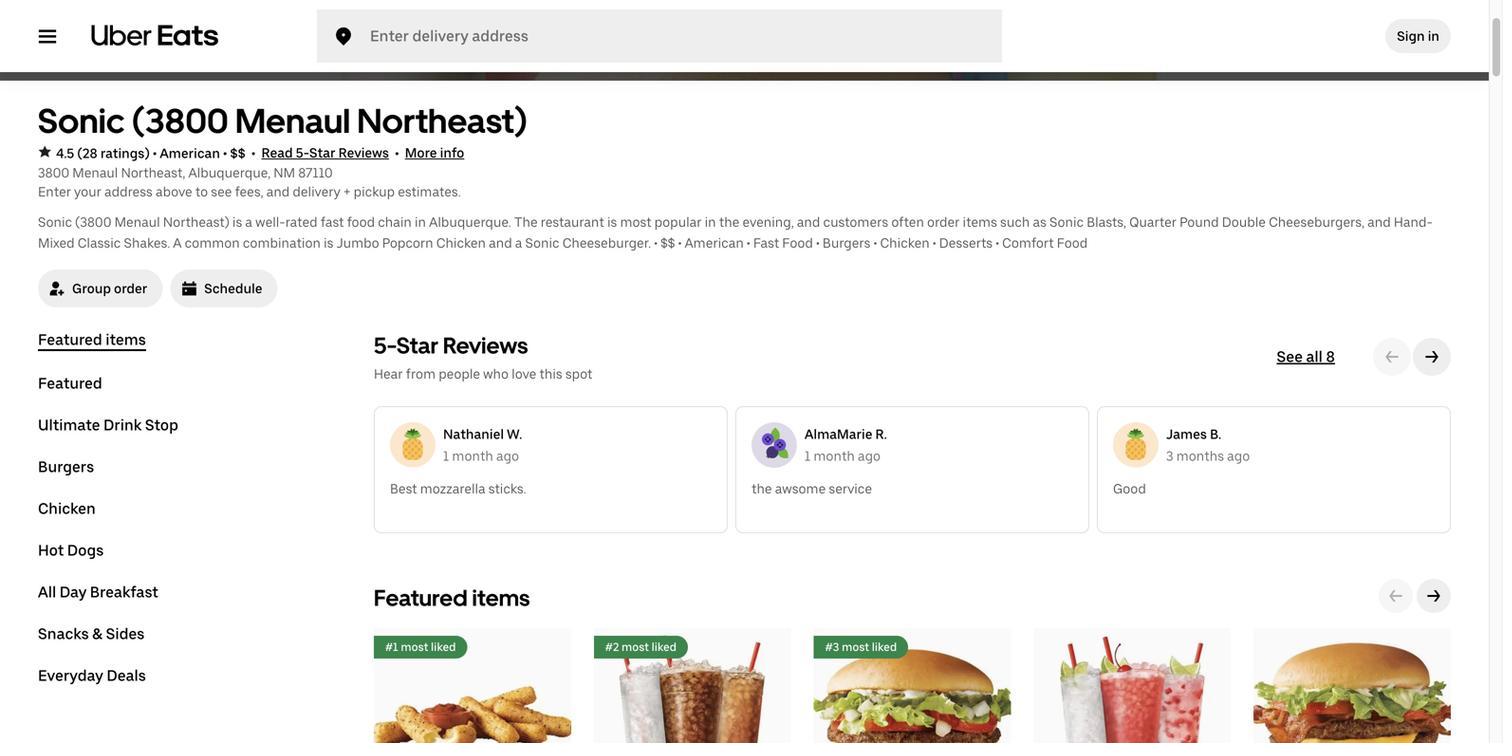Task type: describe. For each thing, give the bounding box(es) containing it.
read
[[261, 145, 293, 161]]

snacks
[[38, 625, 89, 643]]

as
[[1033, 214, 1047, 230]]

sonic up (28
[[38, 100, 125, 141]]

too
[[692, 6, 715, 22]]

good
[[1113, 481, 1146, 497]]

1 food from the left
[[782, 235, 813, 251]]

american link
[[685, 235, 744, 251]]

featured items button
[[38, 330, 146, 351]]

liked for #2 most liked
[[652, 640, 677, 654]]

hear
[[374, 366, 403, 382]]

most for #1 most liked
[[401, 640, 428, 654]]

cheeseburgers,
[[1269, 214, 1365, 230]]

2 horizontal spatial chicken
[[880, 235, 930, 251]]

all
[[38, 583, 56, 601]]

reviews inside 5-star reviews hear from people who love this spot
[[443, 332, 528, 359]]

schedule
[[204, 280, 262, 297]]

1 vertical spatial featured
[[38, 374, 102, 392]]

well-
[[255, 214, 285, 230]]

often
[[892, 214, 924, 230]]

0 horizontal spatial is
[[232, 214, 242, 230]]

fast
[[753, 235, 779, 251]]

most inside sonic (3800 menaul northeast) is a well-rated fast food chain in albuquerque. the restaurant is most popular in the evening, and customers often order items such as sonic blasts, quarter pound double cheeseburgers, and hand- mixed classic shakes. a common combination is jumbo popcorn chicken and a sonic cheeseburger. • $$ •
[[620, 214, 652, 230]]

almamarie r. image
[[752, 422, 797, 468]]

sides
[[106, 625, 145, 643]]

month for awsome
[[814, 448, 855, 464]]

and up fast food "link"
[[797, 214, 820, 230]]

the awsome service
[[752, 481, 872, 497]]

northeast,
[[121, 165, 185, 181]]

#3 most liked link
[[814, 628, 1011, 743]]

best mozzarella sticks.
[[390, 481, 526, 497]]

restaurant
[[541, 214, 604, 230]]

all
[[1307, 348, 1323, 366]]

4.5
[[56, 145, 74, 161]]

albuquerque.
[[429, 214, 511, 230]]

and left hand-
[[1368, 214, 1391, 230]]

mozzarella
[[420, 481, 486, 497]]

1 horizontal spatial the
[[752, 481, 772, 497]]

1 vertical spatial to
[[195, 184, 208, 200]]

group order link
[[38, 270, 163, 308]]

ratings)
[[100, 145, 150, 161]]

• read 5-star reviews • more info
[[246, 145, 464, 161]]

items inside sonic (3800 menaul northeast) is a well-rated fast food chain in albuquerque. the restaurant is most popular in the evening, and customers often order items such as sonic blasts, quarter pound double cheeseburgers, and hand- mixed classic shakes. a common combination is jumbo popcorn chicken and a sonic cheeseburger. • $$ •
[[963, 214, 998, 230]]

1 horizontal spatial featured items
[[374, 584, 530, 612]]

0 horizontal spatial american
[[160, 145, 220, 161]]

everyday deals button
[[38, 666, 146, 685]]

0 vertical spatial burgers
[[823, 235, 871, 251]]

people
[[439, 366, 480, 382]]

blasts,
[[1087, 214, 1127, 230]]

featured button
[[38, 374, 102, 393]]

day
[[60, 583, 87, 601]]

snacks & sides
[[38, 625, 145, 643]]

3800 menaul northeast, albuquerque, nm 87110
[[38, 165, 333, 181]]

order inside sonic (3800 menaul northeast) is a well-rated fast food chain in albuquerque. the restaurant is most popular in the evening, and customers often order items such as sonic blasts, quarter pound double cheeseburgers, and hand- mixed classic shakes. a common combination is jumbo popcorn chicken and a sonic cheeseburger. • $$ •
[[927, 214, 960, 230]]

#2
[[605, 640, 619, 654]]

the
[[514, 214, 538, 230]]

cheeseburger.
[[563, 235, 651, 251]]

4.5 (28 ratings) • american • $$
[[56, 145, 246, 161]]

burgers button
[[38, 458, 94, 476]]

enter
[[38, 184, 71, 200]]

hot dogs
[[38, 542, 104, 560]]

desserts
[[939, 235, 993, 251]]

sonic (3800 menaul northeast)
[[38, 100, 528, 141]]

sticks.
[[489, 481, 526, 497]]

3
[[1167, 448, 1174, 464]]

1 horizontal spatial a
[[515, 235, 522, 251]]

star inside 5-star reviews hear from people who love this spot
[[397, 332, 439, 359]]

read 5-star reviews link
[[261, 145, 389, 161]]

dogs
[[67, 542, 104, 560]]

#1
[[385, 640, 398, 654]]

months
[[1177, 448, 1224, 464]]

#3
[[825, 640, 840, 654]]

month for mozzarella
[[452, 448, 493, 464]]

service
[[829, 481, 872, 497]]

and down albuquerque.
[[489, 235, 512, 251]]

popular
[[655, 214, 702, 230]]

your
[[74, 184, 101, 200]]

5- inside 5-star reviews hear from people who love this spot
[[374, 332, 397, 359]]

next image
[[1427, 588, 1442, 604]]

$$ inside sonic (3800 menaul northeast) is a well-rated fast food chain in albuquerque. the restaurant is most popular in the evening, and customers often order items such as sonic blasts, quarter pound double cheeseburgers, and hand- mixed classic shakes. a common combination is jumbo popcorn chicken and a sonic cheeseburger. • $$ •
[[661, 235, 675, 251]]

popcorn
[[382, 235, 433, 251]]

too far to deliver
[[692, 6, 797, 22]]

w.
[[507, 426, 522, 442]]

deliver
[[755, 6, 797, 22]]

sonic right as
[[1050, 214, 1084, 230]]

fast food link
[[753, 235, 813, 251]]

5- inside • read 5-star reviews • more info
[[296, 145, 309, 161]]

this
[[540, 366, 563, 382]]

estimates.
[[398, 184, 461, 200]]

2 horizontal spatial is
[[607, 214, 617, 230]]

1 horizontal spatial is
[[324, 235, 334, 251]]

see
[[1277, 348, 1303, 366]]

reviews inside • read 5-star reviews • more info
[[339, 145, 389, 161]]

star inside • read 5-star reviews • more info
[[309, 145, 336, 161]]

previous image
[[1389, 588, 1404, 604]]

0 horizontal spatial in
[[415, 214, 426, 230]]

(3800 for sonic (3800 menaul northeast)
[[131, 100, 229, 141]]

nm
[[274, 165, 295, 181]]

#3 most liked
[[825, 640, 897, 654]]

3800
[[38, 165, 69, 181]]

ultimate drink stop
[[38, 416, 178, 434]]

1 for almamarie r. 1 month ago
[[805, 448, 811, 464]]

from
[[406, 366, 436, 382]]

comfort food link
[[1002, 235, 1088, 251]]

nathaniel
[[443, 426, 504, 442]]

awsome
[[775, 481, 826, 497]]

stop
[[145, 416, 178, 434]]

sonic down the on the top of page
[[525, 235, 560, 251]]

ultimate drink stop button
[[38, 416, 178, 435]]

1 for nathaniel w. 1 month ago
[[443, 448, 449, 464]]



Task type: locate. For each thing, give the bounding box(es) containing it.
star up 87110 at the top left of the page
[[309, 145, 336, 161]]

1 horizontal spatial american
[[685, 235, 744, 251]]

featured inside featured items button
[[38, 331, 102, 349]]

items up the desserts
[[963, 214, 998, 230]]

1 1 from the left
[[443, 448, 449, 464]]

spot
[[566, 366, 593, 382]]

0 horizontal spatial featured items
[[38, 331, 146, 349]]

liked inside 'link'
[[872, 640, 897, 654]]

menaul up shakes.
[[114, 214, 160, 230]]

order up the desserts
[[927, 214, 960, 230]]

and
[[266, 184, 290, 200], [797, 214, 820, 230], [1368, 214, 1391, 230], [489, 235, 512, 251]]

2 food from the left
[[1057, 235, 1088, 251]]

main navigation menu image
[[38, 27, 57, 46]]

ago right months
[[1227, 448, 1250, 464]]

see all 8 link
[[1277, 347, 1336, 366]]

1 vertical spatial burgers
[[38, 458, 94, 476]]

1 vertical spatial northeast)
[[163, 214, 230, 230]]

featured up ultimate
[[38, 374, 102, 392]]

american down popular
[[685, 235, 744, 251]]

ago for almamarie r. 1 month ago
[[858, 448, 881, 464]]

1 vertical spatial (3800
[[75, 214, 111, 230]]

all day breakfast
[[38, 583, 158, 601]]

ago down r.
[[858, 448, 881, 464]]

sign
[[1397, 28, 1425, 44]]

address
[[104, 184, 153, 200]]

0 vertical spatial a
[[245, 214, 253, 230]]

northeast) up common
[[163, 214, 230, 230]]

best
[[390, 481, 417, 497]]

items down group order
[[106, 331, 146, 349]]

such
[[1000, 214, 1030, 230]]

who
[[483, 366, 509, 382]]

ago inside almamarie r. 1 month ago
[[858, 448, 881, 464]]

0 vertical spatial (3800
[[131, 100, 229, 141]]

a down the on the top of page
[[515, 235, 522, 251]]

food
[[347, 214, 375, 230]]

2 month from the left
[[814, 448, 855, 464]]

everyday
[[38, 667, 103, 685]]

rated
[[285, 214, 318, 230]]

1 liked from the left
[[431, 640, 456, 654]]

ago for nathaniel w. 1 month ago
[[496, 448, 519, 464]]

(3800
[[131, 100, 229, 141], [75, 214, 111, 230]]

fast
[[321, 214, 344, 230]]

1 vertical spatial order
[[114, 280, 147, 297]]

Enter delivery address text field
[[370, 17, 980, 55]]

2 horizontal spatial in
[[1428, 28, 1440, 44]]

to
[[739, 6, 752, 22], [195, 184, 208, 200]]

navigation containing featured items
[[38, 330, 328, 708]]

snacks & sides button
[[38, 625, 145, 644]]

in up popcorn
[[415, 214, 426, 230]]

0 horizontal spatial star
[[309, 145, 336, 161]]

1 horizontal spatial food
[[1057, 235, 1088, 251]]

0 vertical spatial reviews
[[339, 145, 389, 161]]

2 horizontal spatial liked
[[872, 640, 897, 654]]

nathaniel w. image
[[390, 422, 436, 468]]

items up #1 most liked link
[[472, 584, 530, 612]]

double
[[1222, 214, 1266, 230]]

0 horizontal spatial (3800
[[75, 214, 111, 230]]

3 liked from the left
[[872, 640, 897, 654]]

month inside nathaniel w. 1 month ago
[[452, 448, 493, 464]]

$$ down popular
[[661, 235, 675, 251]]

next image
[[1425, 349, 1440, 364]]

reviews up who
[[443, 332, 528, 359]]

0 horizontal spatial 5-
[[296, 145, 309, 161]]

0 vertical spatial northeast)
[[357, 100, 528, 141]]

and down nm
[[266, 184, 290, 200]]

1 vertical spatial featured items
[[374, 584, 530, 612]]

quarter
[[1130, 214, 1177, 230]]

#2 most liked link
[[594, 628, 791, 743]]

classic
[[78, 235, 121, 251]]

2 liked from the left
[[652, 640, 677, 654]]

0 vertical spatial menaul
[[235, 100, 350, 141]]

drink
[[103, 416, 142, 434]]

is up cheeseburger.
[[607, 214, 617, 230]]

chicken inside 'navigation'
[[38, 500, 96, 518]]

b.
[[1210, 426, 1222, 442]]

previous image
[[1385, 349, 1400, 364]]

1 horizontal spatial items
[[472, 584, 530, 612]]

almamarie r. 1 month ago
[[805, 426, 887, 464]]

navigation
[[38, 330, 328, 708]]

5- up 'hear'
[[374, 332, 397, 359]]

&
[[92, 625, 103, 643]]

1 vertical spatial $$
[[661, 235, 675, 251]]

0 vertical spatial order
[[927, 214, 960, 230]]

in inside sign in "link"
[[1428, 28, 1440, 44]]

sonic (3800 menaul northeast) is a well-rated fast food chain in albuquerque. the restaurant is most popular in the evening, and customers often order items such as sonic blasts, quarter pound double cheeseburgers, and hand- mixed classic shakes. a common combination is jumbo popcorn chicken and a sonic cheeseburger. • $$ •
[[38, 214, 1433, 251]]

+
[[343, 184, 351, 200]]

ago inside nathaniel w. 1 month ago
[[496, 448, 519, 464]]

enter your address above to see fees, and delivery + pickup estimates.
[[38, 184, 461, 200]]

burgers up the chicken button at the bottom
[[38, 458, 94, 476]]

hand-
[[1394, 214, 1433, 230]]

1 month from the left
[[452, 448, 493, 464]]

most right the #1
[[401, 640, 428, 654]]

mixed
[[38, 235, 75, 251]]

order right the group
[[114, 280, 147, 297]]

(3800 inside sonic (3800 menaul northeast) is a well-rated fast food chain in albuquerque. the restaurant is most popular in the evening, and customers often order items such as sonic blasts, quarter pound double cheeseburgers, and hand- mixed classic shakes. a common combination is jumbo popcorn chicken and a sonic cheeseburger. • $$ •
[[75, 214, 111, 230]]

liked right #3
[[872, 640, 897, 654]]

$$ up albuquerque,
[[230, 145, 246, 161]]

1 inside nathaniel w. 1 month ago
[[443, 448, 449, 464]]

featured items up #1 most liked
[[374, 584, 530, 612]]

breakfast
[[90, 583, 158, 601]]

1 horizontal spatial chicken
[[436, 235, 486, 251]]

chicken inside sonic (3800 menaul northeast) is a well-rated fast food chain in albuquerque. the restaurant is most popular in the evening, and customers often order items such as sonic blasts, quarter pound double cheeseburgers, and hand- mixed classic shakes. a common combination is jumbo popcorn chicken and a sonic cheeseburger. • $$ •
[[436, 235, 486, 251]]

0 vertical spatial $$
[[230, 145, 246, 161]]

food down blasts,
[[1057, 235, 1088, 251]]

the left 'awsome'
[[752, 481, 772, 497]]

common
[[185, 235, 240, 251]]

food right fast on the right top
[[782, 235, 813, 251]]

1 horizontal spatial in
[[705, 214, 716, 230]]

0 horizontal spatial order
[[114, 280, 147, 297]]

group
[[72, 280, 111, 297]]

1 vertical spatial menaul
[[72, 165, 118, 181]]

1 horizontal spatial (3800
[[131, 100, 229, 141]]

sign in link
[[1386, 19, 1451, 53]]

0 horizontal spatial food
[[782, 235, 813, 251]]

1 horizontal spatial liked
[[652, 640, 677, 654]]

above
[[156, 184, 192, 200]]

0 vertical spatial items
[[963, 214, 998, 230]]

1 up mozzarella at bottom left
[[443, 448, 449, 464]]

in
[[1428, 28, 1440, 44], [415, 214, 426, 230], [705, 214, 716, 230]]

0 horizontal spatial a
[[245, 214, 253, 230]]

ultimate
[[38, 416, 100, 434]]

most right #3
[[842, 640, 870, 654]]

2 horizontal spatial items
[[963, 214, 998, 230]]

1 horizontal spatial 1
[[805, 448, 811, 464]]

reviews up pickup
[[339, 145, 389, 161]]

reviews
[[339, 145, 389, 161], [443, 332, 528, 359]]

(3800 up 4.5 (28 ratings) • american • $$
[[131, 100, 229, 141]]

1 horizontal spatial ago
[[858, 448, 881, 464]]

items inside button
[[106, 331, 146, 349]]

featured up #1 most liked
[[374, 584, 468, 612]]

1 horizontal spatial northeast)
[[357, 100, 528, 141]]

order inside "link"
[[114, 280, 147, 297]]

pickup
[[354, 184, 395, 200]]

a left "well-"
[[245, 214, 253, 230]]

1 vertical spatial the
[[752, 481, 772, 497]]

1 horizontal spatial $$
[[661, 235, 675, 251]]

most for #3 most liked
[[842, 640, 870, 654]]

in right sign
[[1428, 28, 1440, 44]]

#1 most liked link
[[374, 628, 571, 743]]

hot
[[38, 542, 64, 560]]

chicken down often
[[880, 235, 930, 251]]

northeast) for sonic (3800 menaul northeast) is a well-rated fast food chain in albuquerque. the restaurant is most popular in the evening, and customers often order items such as sonic blasts, quarter pound double cheeseburgers, and hand- mixed classic shakes. a common combination is jumbo popcorn chicken and a sonic cheeseburger. • $$ •
[[163, 214, 230, 230]]

james b. image
[[1113, 422, 1159, 468]]

the inside sonic (3800 menaul northeast) is a well-rated fast food chain in albuquerque. the restaurant is most popular in the evening, and customers often order items such as sonic blasts, quarter pound double cheeseburgers, and hand- mixed classic shakes. a common combination is jumbo popcorn chicken and a sonic cheeseburger. • $$ •
[[719, 214, 740, 230]]

american up 3800 menaul northeast, albuquerque, nm 87110 at top left
[[160, 145, 220, 161]]

liked for #3 most liked
[[872, 640, 897, 654]]

most for #2 most liked
[[622, 640, 649, 654]]

month inside almamarie r. 1 month ago
[[814, 448, 855, 464]]

northeast) up more info link
[[357, 100, 528, 141]]

far
[[718, 6, 736, 22]]

burgers down customers
[[823, 235, 871, 251]]

chicken button
[[38, 499, 96, 518]]

0 vertical spatial featured
[[38, 331, 102, 349]]

1 vertical spatial items
[[106, 331, 146, 349]]

star
[[309, 145, 336, 161], [397, 332, 439, 359]]

featured items
[[38, 331, 146, 349], [374, 584, 530, 612]]

uber eats home image
[[91, 25, 218, 47]]

menaul up 'your'
[[72, 165, 118, 181]]

0 horizontal spatial items
[[106, 331, 146, 349]]

1 horizontal spatial reviews
[[443, 332, 528, 359]]

1 horizontal spatial star
[[397, 332, 439, 359]]

chicken down albuquerque.
[[436, 235, 486, 251]]

0 horizontal spatial the
[[719, 214, 740, 230]]

1 horizontal spatial burgers
[[823, 235, 871, 251]]

to right far
[[739, 6, 752, 22]]

1 horizontal spatial month
[[814, 448, 855, 464]]

more info link
[[405, 145, 464, 161]]

menaul up read
[[235, 100, 350, 141]]

liked right the #1
[[431, 640, 456, 654]]

menaul inside sonic (3800 menaul northeast) is a well-rated fast food chain in albuquerque. the restaurant is most popular in the evening, and customers often order items such as sonic blasts, quarter pound double cheeseburgers, and hand- mixed classic shakes. a common combination is jumbo popcorn chicken and a sonic cheeseburger. • $$ •
[[114, 214, 160, 230]]

0 vertical spatial american
[[160, 145, 220, 161]]

1 horizontal spatial order
[[927, 214, 960, 230]]

0 vertical spatial to
[[739, 6, 752, 22]]

menaul for sonic (3800 menaul northeast) is a well-rated fast food chain in albuquerque. the restaurant is most popular in the evening, and customers often order items such as sonic blasts, quarter pound double cheeseburgers, and hand- mixed classic shakes. a common combination is jumbo popcorn chicken and a sonic cheeseburger. • $$ •
[[114, 214, 160, 230]]

featured items up "featured" button
[[38, 331, 146, 349]]

most right #2
[[622, 640, 649, 654]]

0 horizontal spatial burgers
[[38, 458, 94, 476]]

0 horizontal spatial 1
[[443, 448, 449, 464]]

1 vertical spatial reviews
[[443, 332, 528, 359]]

sonic up mixed
[[38, 214, 72, 230]]

most up cheeseburger.
[[620, 214, 652, 230]]

2 ago from the left
[[858, 448, 881, 464]]

2 vertical spatial featured
[[374, 584, 468, 612]]

1 horizontal spatial 5-
[[374, 332, 397, 359]]

in up american link
[[705, 214, 716, 230]]

james b. 3 months ago
[[1167, 426, 1250, 464]]

1 vertical spatial a
[[515, 235, 522, 251]]

0 vertical spatial star
[[309, 145, 336, 161]]

star up from
[[397, 332, 439, 359]]

5- up 87110 at the top left of the page
[[296, 145, 309, 161]]

1 ago from the left
[[496, 448, 519, 464]]

burgers inside 'navigation'
[[38, 458, 94, 476]]

3 ago from the left
[[1227, 448, 1250, 464]]

chicken down burgers button
[[38, 500, 96, 518]]

the up american link
[[719, 214, 740, 230]]

2 vertical spatial items
[[472, 584, 530, 612]]

0 horizontal spatial ago
[[496, 448, 519, 464]]

everyday deals
[[38, 667, 146, 685]]

month down almamarie
[[814, 448, 855, 464]]

0 horizontal spatial reviews
[[339, 145, 389, 161]]

0 vertical spatial 5-
[[296, 145, 309, 161]]

1 vertical spatial american
[[685, 235, 744, 251]]

1 vertical spatial 5-
[[374, 332, 397, 359]]

5-
[[296, 145, 309, 161], [374, 332, 397, 359]]

featured items inside 'navigation'
[[38, 331, 146, 349]]

ago for james b. 3 months ago
[[1227, 448, 1250, 464]]

8
[[1326, 348, 1336, 366]]

love
[[512, 366, 537, 382]]

0 horizontal spatial northeast)
[[163, 214, 230, 230]]

0 horizontal spatial month
[[452, 448, 493, 464]]

0 vertical spatial featured items
[[38, 331, 146, 349]]

0 horizontal spatial liked
[[431, 640, 456, 654]]

featured up "featured" button
[[38, 331, 102, 349]]

1 inside almamarie r. 1 month ago
[[805, 448, 811, 464]]

northeast) for sonic (3800 menaul northeast)
[[357, 100, 528, 141]]

#1 most liked
[[385, 640, 456, 654]]

1 vertical spatial star
[[397, 332, 439, 359]]

featured
[[38, 331, 102, 349], [38, 374, 102, 392], [374, 584, 468, 612]]

2 vertical spatial menaul
[[114, 214, 160, 230]]

american
[[160, 145, 220, 161], [685, 235, 744, 251]]

ago down w.
[[496, 448, 519, 464]]

r.
[[876, 426, 887, 442]]

2 1 from the left
[[805, 448, 811, 464]]

5-star reviews hear from people who love this spot
[[374, 332, 593, 382]]

month down nathaniel
[[452, 448, 493, 464]]

menaul for sonic (3800 menaul northeast)
[[235, 100, 350, 141]]

$$
[[230, 145, 246, 161], [661, 235, 675, 251]]

0 horizontal spatial $$
[[230, 145, 246, 161]]

more
[[405, 145, 437, 161]]

items
[[963, 214, 998, 230], [106, 331, 146, 349], [472, 584, 530, 612]]

•
[[153, 145, 157, 161], [223, 145, 227, 161], [251, 145, 256, 161], [395, 145, 399, 161], [654, 235, 658, 251], [678, 235, 682, 251], [747, 235, 751, 251], [816, 235, 820, 251], [874, 235, 877, 251], [933, 235, 936, 251], [996, 235, 999, 251]]

0 horizontal spatial to
[[195, 184, 208, 200]]

to left 'see'
[[195, 184, 208, 200]]

1 up the awsome service
[[805, 448, 811, 464]]

2 horizontal spatial ago
[[1227, 448, 1250, 464]]

almamarie
[[805, 426, 873, 442]]

is down fees,
[[232, 214, 242, 230]]

hot dogs button
[[38, 541, 104, 560]]

liked right #2
[[652, 640, 677, 654]]

(3800 for sonic (3800 menaul northeast) is a well-rated fast food chain in albuquerque. the restaurant is most popular in the evening, and customers often order items such as sonic blasts, quarter pound double cheeseburgers, and hand- mixed classic shakes. a common combination is jumbo popcorn chicken and a sonic cheeseburger. • $$ •
[[75, 214, 111, 230]]

(3800 up classic
[[75, 214, 111, 230]]

0 vertical spatial the
[[719, 214, 740, 230]]

liked for #1 most liked
[[431, 640, 456, 654]]

chain
[[378, 214, 412, 230]]

1 horizontal spatial to
[[739, 6, 752, 22]]

comfort
[[1002, 235, 1054, 251]]

burgers
[[823, 235, 871, 251], [38, 458, 94, 476]]

0 horizontal spatial chicken
[[38, 500, 96, 518]]

ago inside james b. 3 months ago
[[1227, 448, 1250, 464]]

group order
[[72, 280, 147, 297]]

evening,
[[743, 214, 794, 230]]

northeast) inside sonic (3800 menaul northeast) is a well-rated fast food chain in albuquerque. the restaurant is most popular in the evening, and customers often order items such as sonic blasts, quarter pound double cheeseburgers, and hand- mixed classic shakes. a common combination is jumbo popcorn chicken and a sonic cheeseburger. • $$ •
[[163, 214, 230, 230]]

(28
[[77, 145, 98, 161]]

is down fast
[[324, 235, 334, 251]]

most inside 'link'
[[842, 640, 870, 654]]

sonic
[[38, 100, 125, 141], [38, 214, 72, 230], [1050, 214, 1084, 230], [525, 235, 560, 251]]



Task type: vqa. For each thing, say whether or not it's contained in the screenshot.


